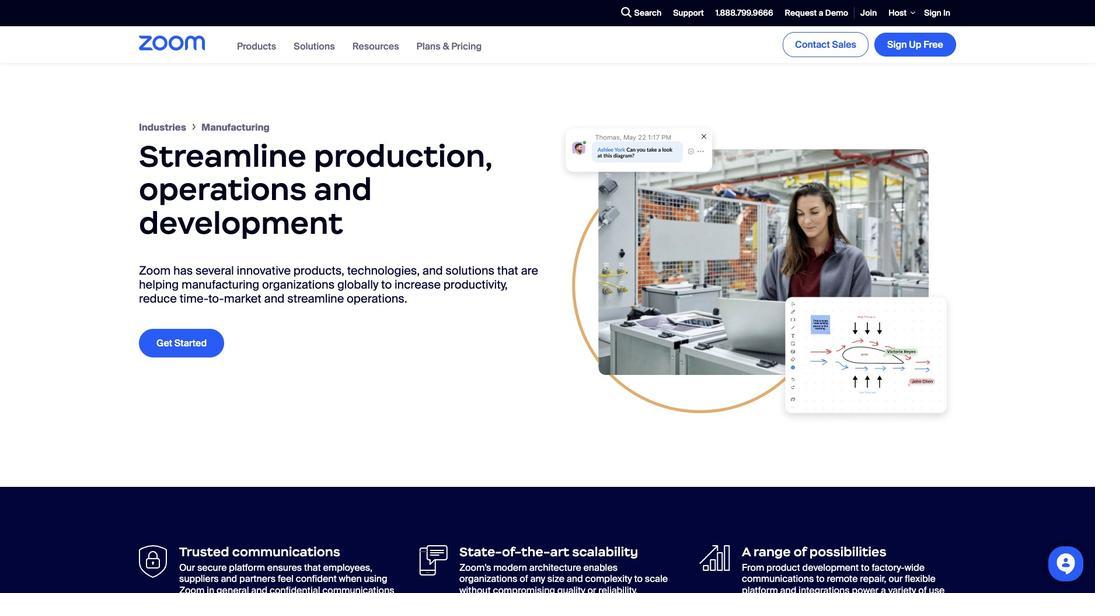 Task type: locate. For each thing, give the bounding box(es) containing it.
&
[[443, 40, 449, 52]]

globally
[[337, 277, 378, 292]]

1 vertical spatial platform
[[742, 585, 778, 594]]

None search field
[[578, 4, 618, 22]]

0 horizontal spatial of
[[520, 574, 528, 586]]

size
[[548, 574, 565, 586]]

platform down from
[[742, 585, 778, 594]]

a left demo
[[819, 7, 824, 18]]

platform inside a range of possibilities from product development to factory-wide communications to remote repair, our flexible platform and integrations power a variety of u
[[742, 585, 778, 594]]

development
[[139, 204, 343, 242], [802, 562, 859, 575]]

without
[[459, 585, 491, 594]]

sign for sign in
[[924, 7, 942, 18]]

contact sales link
[[783, 32, 869, 57]]

development up integrations
[[802, 562, 859, 575]]

development up innovative
[[139, 204, 343, 242]]

1 horizontal spatial communications
[[742, 574, 814, 586]]

0 horizontal spatial sign
[[887, 38, 907, 51]]

1 horizontal spatial zoom
[[179, 585, 205, 594]]

communications down the range
[[742, 574, 814, 586]]

0 vertical spatial sign
[[924, 7, 942, 18]]

request a demo
[[785, 7, 848, 18]]

that left the are
[[497, 263, 518, 278]]

0 horizontal spatial organizations
[[262, 277, 335, 292]]

solutions button
[[294, 40, 335, 52]]

reduce
[[139, 291, 177, 306]]

of right variety
[[919, 585, 927, 594]]

platform
[[229, 562, 265, 575], [742, 585, 778, 594]]

zoom inside the "zoom has several innovative products, technologies, and solutions that are helping manufacturing organizations globally to increase productivity, reduce time-to-market and streamline operations."
[[139, 263, 171, 278]]

0 horizontal spatial a
[[819, 7, 824, 18]]

0 vertical spatial platform
[[229, 562, 265, 575]]

sign for sign up free
[[887, 38, 907, 51]]

to-
[[208, 291, 224, 306]]

state-of-the-art scalability zoom's modern architecture enables organizations of any size and complexity to scale without compromising quality or reliability.
[[459, 545, 668, 594]]

in
[[207, 585, 214, 594]]

1.888.799.9666 link
[[710, 0, 779, 26]]

to inside the "zoom has several innovative products, technologies, and solutions that are helping manufacturing organizations globally to increase productivity, reduce time-to-market and streamline operations."
[[381, 277, 392, 292]]

get
[[156, 337, 172, 349]]

technologies,
[[347, 263, 420, 278]]

of inside state-of-the-art scalability zoom's modern architecture enables organizations of any size and complexity to scale without compromising quality or reliability.
[[520, 574, 528, 586]]

has
[[173, 263, 193, 278]]

state-of-the-art scalability image
[[699, 546, 730, 572]]

from
[[742, 562, 764, 575]]

streamline production, operations and development image
[[556, 121, 956, 426]]

1 vertical spatial communications
[[742, 574, 814, 586]]

the-
[[521, 545, 550, 561]]

sign up free link
[[875, 33, 956, 57]]

a
[[819, 7, 824, 18], [881, 585, 886, 594]]

zoom left in
[[179, 585, 205, 594]]

are
[[521, 263, 538, 278]]

increase
[[395, 277, 441, 292]]

products
[[237, 40, 276, 52]]

sign left up
[[887, 38, 907, 51]]

host button
[[883, 0, 919, 26]]

get started
[[156, 337, 207, 349]]

repair,
[[860, 574, 887, 586]]

helping
[[139, 277, 179, 292]]

platform up general
[[229, 562, 265, 575]]

0 horizontal spatial development
[[139, 204, 343, 242]]

1 horizontal spatial that
[[497, 263, 518, 278]]

plans & pricing link
[[417, 40, 482, 52]]

1.888.799.9666
[[716, 7, 773, 18]]

1 vertical spatial a
[[881, 585, 886, 594]]

0 horizontal spatial that
[[304, 562, 321, 575]]

market
[[224, 291, 261, 306]]

compromising
[[493, 585, 555, 594]]

support link
[[667, 0, 710, 26]]

confident
[[296, 574, 337, 586]]

to right globally
[[381, 277, 392, 292]]

1 horizontal spatial development
[[802, 562, 859, 575]]

zoom up reduce
[[139, 263, 171, 278]]

and inside a range of possibilities from product development to factory-wide communications to remote repair, our flexible platform and integrations power a variety of u
[[780, 585, 797, 594]]

zoom's
[[459, 562, 491, 575]]

products button
[[237, 40, 276, 52]]

of
[[794, 545, 807, 561], [520, 574, 528, 586], [919, 585, 927, 594]]

zoom
[[139, 263, 171, 278], [179, 585, 205, 594]]

industries link
[[139, 121, 186, 134]]

enables
[[584, 562, 618, 575]]

0 vertical spatial organizations
[[262, 277, 335, 292]]

to left scale
[[634, 574, 643, 586]]

1 horizontal spatial of
[[794, 545, 807, 561]]

that up confidential at the bottom left of page
[[304, 562, 321, 575]]

plans
[[417, 40, 441, 52]]

time-
[[180, 291, 208, 306]]

to up power on the right of page
[[861, 562, 870, 575]]

wide
[[905, 562, 925, 575]]

innovative
[[237, 263, 291, 278]]

reliability.
[[599, 585, 638, 594]]

0 vertical spatial development
[[139, 204, 343, 242]]

request a demo link
[[779, 0, 854, 26]]

demo
[[825, 7, 848, 18]]

0 horizontal spatial communications
[[232, 545, 340, 561]]

1 horizontal spatial organizations
[[459, 574, 517, 586]]

1 horizontal spatial sign
[[924, 7, 942, 18]]

our
[[889, 574, 903, 586]]

sales
[[832, 38, 856, 51]]

organizations inside the "zoom has several innovative products, technologies, and solutions that are helping manufacturing organizations globally to increase productivity, reduce time-to-market and streamline operations."
[[262, 277, 335, 292]]

1 vertical spatial development
[[802, 562, 859, 575]]

complexity
[[585, 574, 632, 586]]

search image
[[621, 7, 631, 18], [621, 7, 631, 18]]

organizations right market
[[262, 277, 335, 292]]

communications up ensures
[[232, 545, 340, 561]]

communications inside a range of possibilities from product development to factory-wide communications to remote repair, our flexible platform and integrations power a variety of u
[[742, 574, 814, 586]]

1 horizontal spatial a
[[881, 585, 886, 594]]

0 horizontal spatial platform
[[229, 562, 265, 575]]

communications
[[232, 545, 340, 561], [742, 574, 814, 586]]

organizations down the state-
[[459, 574, 517, 586]]

of up product
[[794, 545, 807, 561]]

0 vertical spatial zoom
[[139, 263, 171, 278]]

communications inside trusted communications our secure platform ensures that employees, suppliers and partners feel confident when using zoom in general and confidential communicatio
[[232, 545, 340, 561]]

1 vertical spatial zoom
[[179, 585, 205, 594]]

to inside state-of-the-art scalability zoom's modern architecture enables organizations of any size and complexity to scale without compromising quality or reliability.
[[634, 574, 643, 586]]

organizations
[[262, 277, 335, 292], [459, 574, 517, 586]]

1 vertical spatial organizations
[[459, 574, 517, 586]]

quality
[[557, 585, 585, 594]]

0 vertical spatial communications
[[232, 545, 340, 561]]

0 vertical spatial that
[[497, 263, 518, 278]]

2 horizontal spatial of
[[919, 585, 927, 594]]

and
[[314, 171, 372, 209], [423, 263, 443, 278], [264, 291, 285, 306], [221, 574, 237, 586], [567, 574, 583, 586], [251, 585, 267, 594], [780, 585, 797, 594]]

in
[[943, 7, 950, 18]]

1 horizontal spatial platform
[[742, 585, 778, 594]]

zoom logo image
[[139, 35, 205, 51]]

a left our
[[881, 585, 886, 594]]

sign
[[924, 7, 942, 18], [887, 38, 907, 51]]

organizations inside state-of-the-art scalability zoom's modern architecture enables organizations of any size and complexity to scale without compromising quality or reliability.
[[459, 574, 517, 586]]

of left any
[[520, 574, 528, 586]]

secure
[[197, 562, 227, 575]]

to
[[381, 277, 392, 292], [861, 562, 870, 575], [634, 574, 643, 586], [816, 574, 825, 586]]

1 vertical spatial that
[[304, 562, 321, 575]]

sign left in
[[924, 7, 942, 18]]

0 horizontal spatial zoom
[[139, 263, 171, 278]]

production,
[[314, 137, 493, 175]]

operations
[[139, 171, 307, 209]]

a range of possibilities image
[[419, 546, 448, 576]]

employees,
[[323, 562, 372, 575]]

trusted communications our secure platform ensures that employees, suppliers and partners feel confident when using zoom in general and confidential communicatio
[[179, 545, 394, 594]]

that
[[497, 263, 518, 278], [304, 562, 321, 575]]

1 vertical spatial sign
[[887, 38, 907, 51]]



Task type: describe. For each thing, give the bounding box(es) containing it.
possibilities
[[810, 545, 887, 561]]

support
[[673, 7, 704, 18]]

sign in
[[924, 7, 950, 18]]

trusted
[[179, 545, 229, 561]]

variety
[[888, 585, 916, 594]]

confidential
[[270, 585, 320, 594]]

resources
[[352, 40, 399, 52]]

suppliers
[[179, 574, 219, 586]]

sign up free
[[887, 38, 943, 51]]

sign in link
[[919, 0, 956, 26]]

using
[[364, 574, 387, 586]]

streamline production, operations and development
[[139, 137, 493, 242]]

any
[[530, 574, 545, 586]]

manufacturing
[[182, 277, 259, 292]]

platform inside trusted communications our secure platform ensures that employees, suppliers and partners feel confident when using zoom in general and confidential communicatio
[[229, 562, 265, 575]]

resources button
[[352, 40, 399, 52]]

to left remote
[[816, 574, 825, 586]]

solutions
[[294, 40, 335, 52]]

a range of possibilities from product development to factory-wide communications to remote repair, our flexible platform and integrations power a variety of u
[[742, 545, 945, 594]]

remote
[[827, 574, 858, 586]]

flexible
[[905, 574, 936, 586]]

and inside streamline production, operations and development
[[314, 171, 372, 209]]

streamline
[[287, 291, 344, 306]]

product
[[767, 562, 800, 575]]

up
[[909, 38, 922, 51]]

get started link
[[139, 329, 224, 358]]

join link
[[855, 0, 883, 26]]

search
[[634, 8, 662, 18]]

development inside a range of possibilities from product development to factory-wide communications to remote repair, our flexible platform and integrations power a variety of u
[[802, 562, 859, 575]]

join
[[861, 7, 877, 18]]

or
[[588, 585, 596, 594]]

trusted communications image
[[139, 546, 168, 579]]

a inside a range of possibilities from product development to factory-wide communications to remote repair, our flexible platform and integrations power a variety of u
[[881, 585, 886, 594]]

feel
[[278, 574, 294, 586]]

free
[[924, 38, 943, 51]]

integrations
[[799, 585, 850, 594]]

0 vertical spatial a
[[819, 7, 824, 18]]

manufacturing
[[201, 121, 270, 134]]

plans & pricing
[[417, 40, 482, 52]]

architecture
[[529, 562, 581, 575]]

scale
[[645, 574, 668, 586]]

industries
[[139, 121, 186, 134]]

when
[[339, 574, 362, 586]]

that inside the "zoom has several innovative products, technologies, and solutions that are helping manufacturing organizations globally to increase productivity, reduce time-to-market and streamline operations."
[[497, 263, 518, 278]]

factory-
[[872, 562, 905, 575]]

our
[[179, 562, 195, 575]]

scalability
[[572, 545, 638, 561]]

solutions
[[446, 263, 495, 278]]

streamline
[[139, 137, 307, 175]]

contact sales
[[795, 38, 856, 51]]

pricing
[[451, 40, 482, 52]]

request
[[785, 7, 817, 18]]

partners
[[239, 574, 276, 586]]

range
[[754, 545, 791, 561]]

a
[[742, 545, 751, 561]]

operations.
[[347, 291, 407, 306]]

ensures
[[267, 562, 302, 575]]

zoom has several innovative products, technologies, and solutions that are helping manufacturing organizations globally to increase productivity, reduce time-to-market and streamline operations.
[[139, 263, 538, 306]]

power
[[852, 585, 879, 594]]

host
[[889, 8, 907, 18]]

art
[[550, 545, 569, 561]]

zoom inside trusted communications our secure platform ensures that employees, suppliers and partners feel confident when using zoom in general and confidential communicatio
[[179, 585, 205, 594]]

development inside streamline production, operations and development
[[139, 204, 343, 242]]

several
[[196, 263, 234, 278]]

started
[[174, 337, 207, 349]]

products,
[[294, 263, 344, 278]]

productivity,
[[444, 277, 508, 292]]

and inside state-of-the-art scalability zoom's modern architecture enables organizations of any size and complexity to scale without compromising quality or reliability.
[[567, 574, 583, 586]]

that inside trusted communications our secure platform ensures that employees, suppliers and partners feel confident when using zoom in general and confidential communicatio
[[304, 562, 321, 575]]

modern
[[493, 562, 527, 575]]



Task type: vqa. For each thing, say whether or not it's contained in the screenshot.
top sports
no



